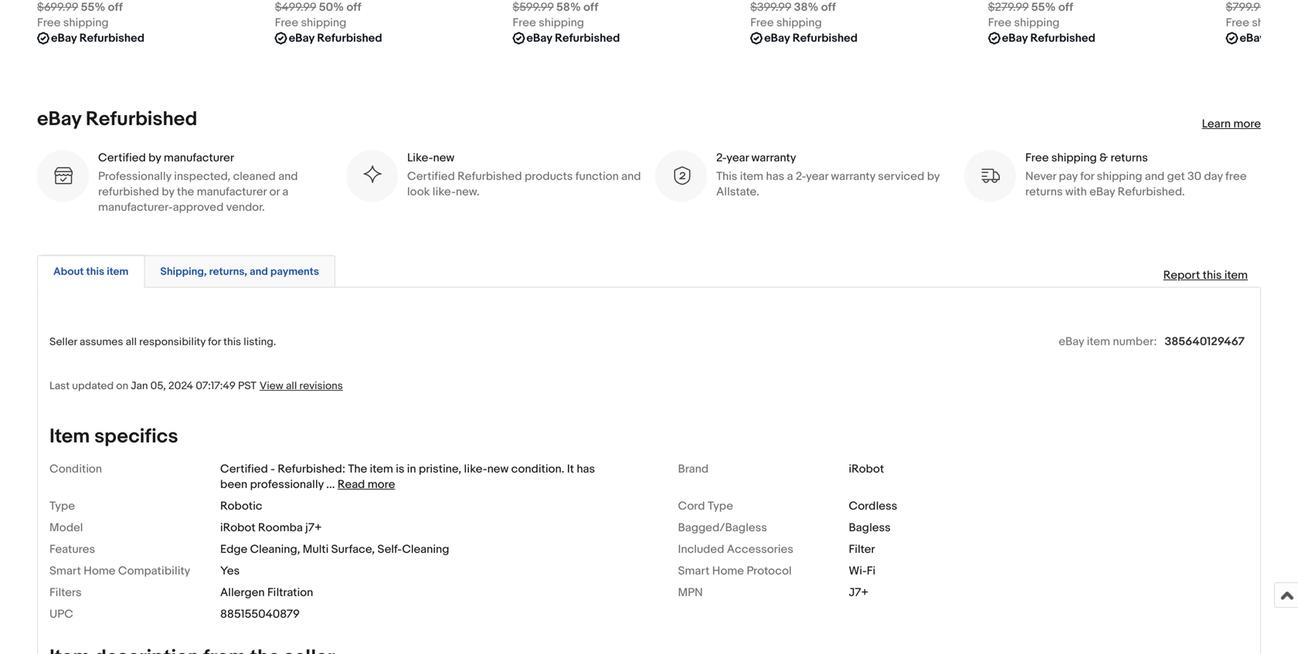 Task type: vqa. For each thing, say whether or not it's contained in the screenshot.
Canon PIXMA Wireless All-In-One Inkjet Printer. TS202 - 6 ft Cable - Black Brand New Canon
no



Task type: locate. For each thing, give the bounding box(es) containing it.
free down $499.99
[[275, 16, 298, 30]]

refurbished down the 58%
[[555, 31, 620, 45]]

ebay refurbished text field down $699.99 55% off free shipping
[[51, 30, 145, 46]]

2 horizontal spatial free shipping text field
[[1226, 15, 1298, 30]]

refurbished down $279.99 55% off free shipping
[[1031, 31, 1096, 45]]

$279.99 55% off free shipping
[[988, 0, 1074, 30]]

day
[[1205, 170, 1223, 183]]

ebay refurbished text field for $279.99 55% off free shipping
[[1002, 30, 1096, 46]]

look
[[407, 185, 430, 199]]

manufacturer
[[164, 151, 234, 165], [197, 185, 267, 199]]

2 free shipping text field from the left
[[275, 15, 347, 30]]

payments
[[270, 265, 319, 279]]

item specifics
[[49, 425, 178, 449]]

free up never
[[1026, 151, 1049, 165]]

0 horizontal spatial has
[[577, 463, 595, 477]]

50%
[[319, 0, 344, 14]]

1 horizontal spatial more
[[1234, 117, 1262, 131]]

free inside $599.99 58% off free shipping
[[513, 16, 536, 30]]

this right report
[[1203, 268, 1222, 282]]

1 horizontal spatial free shipping text field
[[988, 15, 1060, 30]]

ebay refurbished down $499.99 50% off free shipping
[[289, 31, 382, 45]]

refurb
[[1269, 31, 1299, 45]]

all right view
[[286, 380, 297, 393]]

year
[[727, 151, 749, 165], [806, 170, 829, 183]]

shipping down the 50% on the left of the page
[[301, 16, 347, 30]]

2-year warranty this item has a 2-year warranty serviced by allstate.
[[717, 151, 940, 199]]

0 horizontal spatial by
[[149, 151, 161, 165]]

like- right look
[[433, 185, 456, 199]]

3 off from the left
[[584, 0, 599, 14]]

more for learn more
[[1234, 117, 1262, 131]]

shipping down 38%
[[777, 16, 822, 30]]

off inside $399.99 38% off free shipping
[[821, 0, 836, 14]]

0 vertical spatial returns
[[1111, 151, 1148, 165]]

with details__icon image left refurbished
[[53, 166, 73, 187]]

a right or
[[282, 185, 289, 199]]

free shipping text field up the ebay refurb
[[1226, 15, 1298, 30]]

by up professionally
[[149, 151, 161, 165]]

free down $799.99
[[1226, 16, 1250, 30]]

refurbished up professionally
[[86, 107, 197, 131]]

0 horizontal spatial free shipping text field
[[37, 15, 109, 30]]

1 vertical spatial more
[[368, 478, 395, 492]]

$699.99
[[37, 0, 78, 14]]

off for $599.99 58% off free shipping
[[584, 0, 599, 14]]

1 horizontal spatial ebay refurbished text field
[[765, 30, 858, 46]]

$599.99
[[513, 0, 554, 14]]

smart up filters
[[49, 565, 81, 579]]

has
[[766, 170, 785, 183], [577, 463, 595, 477]]

shipping up pay
[[1052, 151, 1097, 165]]

385640129467
[[1165, 335, 1245, 349]]

this left listing.
[[223, 336, 241, 349]]

number:
[[1113, 335, 1157, 349]]

1 free shipping text field from the left
[[37, 15, 109, 30]]

0 horizontal spatial this
[[86, 265, 104, 279]]

home down included accessories
[[712, 565, 744, 579]]

free shipping text field down $279.99
[[988, 15, 1060, 30]]

and
[[278, 170, 298, 183], [622, 170, 641, 183], [1145, 170, 1165, 183], [250, 265, 268, 279]]

ebay for $499.99
[[289, 31, 315, 45]]

off right the 50% on the left of the page
[[347, 0, 361, 14]]

3 ebay refurbished text field from the left
[[1002, 30, 1096, 46]]

1 horizontal spatial like-
[[464, 463, 487, 477]]

ebay refurbished for $599.99 58% off free shipping
[[527, 31, 620, 45]]

like- right "pristine,"
[[464, 463, 487, 477]]

condition.
[[511, 463, 565, 477]]

2 with details__icon image from the left
[[362, 166, 383, 187]]

0 horizontal spatial returns
[[1026, 185, 1063, 199]]

refurbished for $279.99 55% off free shipping
[[1031, 31, 1096, 45]]

accessories
[[727, 543, 794, 557]]

certified inside certified by manufacturer professionally inspected, cleaned and refurbished by the manufacturer or a manufacturer-approved vendor.
[[98, 151, 146, 165]]

filter
[[849, 543, 875, 557]]

free down "$699.99"
[[37, 16, 61, 30]]

has inside certified - refurbished: the item is in pristine, like-new condition. it has been professionally ...
[[577, 463, 595, 477]]

free shipping text field down $499.99
[[275, 15, 347, 30]]

robotic
[[220, 500, 262, 514]]

free inside $499.99 50% off free shipping
[[275, 16, 298, 30]]

certified - refurbished: the item is in pristine, like-new condition. it has been professionally ...
[[220, 463, 595, 492]]

$799.99 text field
[[1226, 0, 1299, 15]]

for right pay
[[1081, 170, 1095, 183]]

$799.99
[[1226, 0, 1267, 14]]

professionally
[[98, 170, 171, 183]]

ebay refurbished text field for 58%
[[527, 30, 620, 46]]

this right the about
[[86, 265, 104, 279]]

1 vertical spatial certified
[[407, 170, 455, 183]]

refurbished for $699.99 55% off free shipping
[[79, 31, 145, 45]]

features
[[49, 543, 95, 557]]

2 off from the left
[[347, 0, 361, 14]]

refurbished down $699.99 55% off free shipping
[[79, 31, 145, 45]]

ebay refurbished text field down $599.99 58% off free shipping
[[527, 30, 620, 46]]

refurbished down the 50% on the left of the page
[[317, 31, 382, 45]]

new inside certified - refurbished: the item is in pristine, like-new condition. it has been professionally ...
[[487, 463, 509, 477]]

item left the is
[[370, 463, 393, 477]]

0 vertical spatial certified
[[98, 151, 146, 165]]

certified inside certified - refurbished: the item is in pristine, like-new condition. it has been professionally ...
[[220, 463, 268, 477]]

certified inside like-new certified refurbished products function and look like-new.
[[407, 170, 455, 183]]

ebay for $279.99
[[1002, 31, 1028, 45]]

0 horizontal spatial new
[[433, 151, 455, 165]]

1 horizontal spatial type
[[708, 500, 734, 514]]

off right the 58%
[[584, 0, 599, 14]]

like-
[[407, 151, 433, 165]]

2- right this at top right
[[796, 170, 806, 183]]

ebay refurbished down $599.99 58% off free shipping
[[527, 31, 620, 45]]

free inside $399.99 38% off free shipping
[[751, 16, 774, 30]]

ebay for $399.99
[[765, 31, 790, 45]]

assumes
[[80, 336, 123, 349]]

shipping down "$699.99"
[[63, 16, 109, 30]]

ebay for $699.99
[[51, 31, 77, 45]]

1 vertical spatial like-
[[464, 463, 487, 477]]

all right assumes on the bottom of page
[[126, 336, 137, 349]]

2 vertical spatial by
[[162, 185, 174, 199]]

eBay Refurbished text field
[[51, 30, 145, 46], [765, 30, 858, 46], [1002, 30, 1096, 46]]

0 horizontal spatial irobot
[[220, 521, 256, 535]]

brand
[[678, 463, 709, 477]]

55% inside $699.99 55% off free shipping
[[81, 0, 105, 14]]

refurbished down 38%
[[793, 31, 858, 45]]

eBay Refurb text field
[[1240, 30, 1299, 46]]

and up refurbished.
[[1145, 170, 1165, 183]]

certified up look
[[407, 170, 455, 183]]

off inside $599.99 58% off free shipping
[[584, 0, 599, 14]]

1 horizontal spatial free shipping text field
[[275, 15, 347, 30]]

1 vertical spatial manufacturer
[[197, 185, 267, 199]]

4 off from the left
[[821, 0, 836, 14]]

1 horizontal spatial home
[[712, 565, 744, 579]]

has right it
[[577, 463, 595, 477]]

eBay Refurbished text field
[[289, 30, 382, 46], [527, 30, 620, 46]]

smart up mpn
[[678, 565, 710, 579]]

this inside button
[[86, 265, 104, 279]]

1 horizontal spatial all
[[286, 380, 297, 393]]

free shipping & returns never pay for shipping and get 30 day free returns with ebay refurbished.
[[1026, 151, 1247, 199]]

item up allstate.
[[740, 170, 764, 183]]

by left the
[[162, 185, 174, 199]]

1 horizontal spatial 55%
[[1032, 0, 1056, 14]]

free
[[37, 16, 61, 30], [275, 16, 298, 30], [513, 16, 536, 30], [751, 16, 774, 30], [988, 16, 1012, 30], [1226, 16, 1250, 30], [1026, 151, 1049, 165]]

1 horizontal spatial returns
[[1111, 151, 1148, 165]]

0 vertical spatial 2-
[[717, 151, 727, 165]]

warranty left serviced on the right top of page
[[831, 170, 876, 183]]

like- inside certified - refurbished: the item is in pristine, like-new condition. it has been professionally ...
[[464, 463, 487, 477]]

1 free shipping text field from the left
[[751, 15, 822, 30]]

2 ebay refurbished text field from the left
[[765, 30, 858, 46]]

item
[[49, 425, 90, 449]]

2 55% from the left
[[1032, 0, 1056, 14]]

certified up been
[[220, 463, 268, 477]]

1 horizontal spatial 2-
[[796, 170, 806, 183]]

1 vertical spatial irobot
[[220, 521, 256, 535]]

1 horizontal spatial irobot
[[849, 463, 884, 477]]

shipping down $279.99
[[1015, 16, 1060, 30]]

free inside $699.99 55% off free shipping
[[37, 16, 61, 30]]

0 vertical spatial has
[[766, 170, 785, 183]]

type up bagged/bagless at the bottom right
[[708, 500, 734, 514]]

Free shipping text field
[[37, 15, 109, 30], [275, 15, 347, 30], [513, 15, 584, 30]]

0 horizontal spatial like-
[[433, 185, 456, 199]]

shipping inside $279.99 55% off free shipping
[[1015, 16, 1060, 30]]

view all revisions link
[[257, 379, 343, 393]]

free down "$399.99"
[[751, 16, 774, 30]]

with
[[1066, 185, 1087, 199]]

55% inside $279.99 55% off free shipping
[[1032, 0, 1056, 14]]

0 vertical spatial a
[[787, 170, 793, 183]]

1 horizontal spatial a
[[787, 170, 793, 183]]

0 horizontal spatial for
[[208, 336, 221, 349]]

and up or
[[278, 170, 298, 183]]

1 vertical spatial for
[[208, 336, 221, 349]]

and inside certified by manufacturer professionally inspected, cleaned and refurbished by the manufacturer or a manufacturer-approved vendor.
[[278, 170, 298, 183]]

1 vertical spatial new
[[487, 463, 509, 477]]

2 type from the left
[[708, 500, 734, 514]]

1 vertical spatial has
[[577, 463, 595, 477]]

2 horizontal spatial by
[[927, 170, 940, 183]]

2 horizontal spatial ebay refurbished text field
[[1002, 30, 1096, 46]]

item right the about
[[107, 265, 129, 279]]

warranty up allstate.
[[752, 151, 797, 165]]

58%
[[557, 0, 581, 14]]

the
[[348, 463, 367, 477]]

cleaning,
[[250, 543, 300, 557]]

certified up professionally
[[98, 151, 146, 165]]

1 vertical spatial a
[[282, 185, 289, 199]]

0 horizontal spatial type
[[49, 500, 75, 514]]

None text field
[[513, 0, 599, 15], [751, 0, 836, 15], [988, 0, 1074, 15], [513, 0, 599, 15], [751, 0, 836, 15], [988, 0, 1074, 15]]

item left number:
[[1087, 335, 1111, 349]]

responsibility
[[139, 336, 206, 349]]

55% right $279.99
[[1032, 0, 1056, 14]]

cord
[[678, 500, 705, 514]]

off for $399.99 38% off free shipping
[[821, 0, 836, 14]]

by right serviced on the right top of page
[[927, 170, 940, 183]]

free shipping text field for $499.99
[[275, 15, 347, 30]]

3 with details__icon image from the left
[[671, 166, 692, 187]]

bagless
[[849, 521, 891, 535]]

05,
[[150, 380, 166, 393]]

new inside like-new certified refurbished products function and look like-new.
[[433, 151, 455, 165]]

0 horizontal spatial more
[[368, 478, 395, 492]]

like-
[[433, 185, 456, 199], [464, 463, 487, 477]]

3 free shipping text field from the left
[[1226, 15, 1298, 30]]

1 horizontal spatial has
[[766, 170, 785, 183]]

0 horizontal spatial ebay refurbished text field
[[289, 30, 382, 46]]

model
[[49, 521, 83, 535]]

irobot down robotic
[[220, 521, 256, 535]]

4 with details__icon image from the left
[[980, 166, 1001, 187]]

and right returns,
[[250, 265, 268, 279]]

all
[[126, 336, 137, 349], [286, 380, 297, 393]]

included
[[678, 543, 725, 557]]

free shipping text field down "$699.99"
[[37, 15, 109, 30]]

returns right "&"
[[1111, 151, 1148, 165]]

certified
[[98, 151, 146, 165], [407, 170, 455, 183], [220, 463, 268, 477]]

ebay refurbished up professionally
[[37, 107, 197, 131]]

1 horizontal spatial ebay refurbished text field
[[527, 30, 620, 46]]

2 ebay refurbished text field from the left
[[527, 30, 620, 46]]

ebay refurbished for $499.99 50% off free shipping
[[289, 31, 382, 45]]

seller assumes all responsibility for this listing.
[[49, 336, 276, 349]]

shipping, returns, and payments button
[[160, 265, 319, 279]]

off for $279.99 55% off free shipping
[[1059, 0, 1074, 14]]

vendor.
[[226, 200, 265, 214]]

free for $599.99 58% off free shipping
[[513, 16, 536, 30]]

1 horizontal spatial certified
[[220, 463, 268, 477]]

allergen
[[220, 586, 265, 600]]

0 vertical spatial for
[[1081, 170, 1095, 183]]

2 vertical spatial certified
[[220, 463, 268, 477]]

manufacturer up vendor.
[[197, 185, 267, 199]]

1 vertical spatial all
[[286, 380, 297, 393]]

ebay refurbished for $279.99 55% off free shipping
[[1002, 31, 1096, 45]]

by inside 2-year warranty this item has a 2-year warranty serviced by allstate.
[[927, 170, 940, 183]]

0 vertical spatial new
[[433, 151, 455, 165]]

55% right "$699.99"
[[81, 0, 105, 14]]

0 horizontal spatial ebay refurbished text field
[[51, 30, 145, 46]]

1 ebay refurbished text field from the left
[[51, 30, 145, 46]]

certified by manufacturer professionally inspected, cleaned and refurbished by the manufacturer or a manufacturer-approved vendor.
[[98, 151, 298, 214]]

0 vertical spatial more
[[1234, 117, 1262, 131]]

0 vertical spatial warranty
[[752, 151, 797, 165]]

ebay refurbished down $699.99 55% off free shipping
[[51, 31, 145, 45]]

2 horizontal spatial this
[[1203, 268, 1222, 282]]

0 vertical spatial all
[[126, 336, 137, 349]]

free inside free shipping & returns never pay for shipping and get 30 day free returns with ebay refurbished.
[[1026, 151, 1049, 165]]

5 off from the left
[[1059, 0, 1074, 14]]

$599.99 58% off free shipping
[[513, 0, 599, 30]]

1 ebay refurbished text field from the left
[[289, 30, 382, 46]]

and right function
[[622, 170, 641, 183]]

0 vertical spatial irobot
[[849, 463, 884, 477]]

1 smart from the left
[[49, 565, 81, 579]]

free shipping text field for 38% off
[[751, 15, 822, 30]]

irobot for irobot roomba j7+
[[220, 521, 256, 535]]

free inside $279.99 55% off free shipping
[[988, 16, 1012, 30]]

1 horizontal spatial smart
[[678, 565, 710, 579]]

0 vertical spatial like-
[[433, 185, 456, 199]]

has right this at top right
[[766, 170, 785, 183]]

off inside $279.99 55% off free shipping
[[1059, 0, 1074, 14]]

shipping up "ebay refurb" "text box" in the right of the page
[[1252, 16, 1298, 30]]

a
[[787, 170, 793, 183], [282, 185, 289, 199]]

ebay refurbished down $399.99 38% off free shipping
[[765, 31, 858, 45]]

ebay refurbished text field down $499.99 50% off free shipping
[[289, 30, 382, 46]]

refurbished for $499.99 50% off free shipping
[[317, 31, 382, 45]]

this
[[86, 265, 104, 279], [1203, 268, 1222, 282], [223, 336, 241, 349]]

free shipping text field down $599.99 on the left of the page
[[513, 15, 584, 30]]

1 vertical spatial returns
[[1026, 185, 1063, 199]]

1 horizontal spatial new
[[487, 463, 509, 477]]

55% for $699.99
[[81, 0, 105, 14]]

1 home from the left
[[84, 565, 116, 579]]

ebay inside "text box"
[[1240, 31, 1266, 45]]

home down features
[[84, 565, 116, 579]]

2 home from the left
[[712, 565, 744, 579]]

refurbished
[[79, 31, 145, 45], [317, 31, 382, 45], [555, 31, 620, 45], [793, 31, 858, 45], [1031, 31, 1096, 45], [86, 107, 197, 131], [458, 170, 522, 183]]

last
[[49, 380, 70, 393]]

0 horizontal spatial smart
[[49, 565, 81, 579]]

manufacturer up inspected,
[[164, 151, 234, 165]]

off inside $699.99 55% off free shipping
[[108, 0, 123, 14]]

free
[[1226, 170, 1247, 183]]

returns
[[1111, 151, 1148, 165], [1026, 185, 1063, 199]]

on
[[116, 380, 128, 393]]

2 horizontal spatial certified
[[407, 170, 455, 183]]

for right responsibility
[[208, 336, 221, 349]]

home for protocol
[[712, 565, 744, 579]]

0 horizontal spatial year
[[727, 151, 749, 165]]

a right this at top right
[[787, 170, 793, 183]]

new
[[433, 151, 455, 165], [487, 463, 509, 477]]

with details__icon image left look
[[362, 166, 383, 187]]

ebay for $599.99
[[527, 31, 552, 45]]

multi
[[303, 543, 329, 557]]

1 55% from the left
[[81, 0, 105, 14]]

38%
[[794, 0, 819, 14]]

0 vertical spatial by
[[149, 151, 161, 165]]

0 horizontal spatial free shipping text field
[[751, 15, 822, 30]]

with details__icon image left this at top right
[[671, 166, 692, 187]]

ebay refurbished down $279.99 55% off free shipping
[[1002, 31, 1096, 45]]

0 horizontal spatial warranty
[[752, 151, 797, 165]]

2 smart from the left
[[678, 565, 710, 579]]

allergen filtration
[[220, 586, 313, 600]]

by
[[149, 151, 161, 165], [927, 170, 940, 183], [162, 185, 174, 199]]

ebay refurbished text field down $279.99 55% off free shipping
[[1002, 30, 1096, 46]]

0 horizontal spatial 55%
[[81, 0, 105, 14]]

off right $279.99
[[1059, 0, 1074, 14]]

None text field
[[37, 0, 123, 15], [275, 0, 361, 15], [37, 0, 123, 15], [275, 0, 361, 15]]

certified for pristine,
[[220, 463, 268, 477]]

shipping down the 58%
[[539, 16, 584, 30]]

0 vertical spatial year
[[727, 151, 749, 165]]

like- inside like-new certified refurbished products function and look like-new.
[[433, 185, 456, 199]]

0 horizontal spatial home
[[84, 565, 116, 579]]

ebay for $799.99
[[1240, 31, 1266, 45]]

2 free shipping text field from the left
[[988, 15, 1060, 30]]

2- up this at top right
[[717, 151, 727, 165]]

type up model
[[49, 500, 75, 514]]

with details__icon image left never
[[980, 166, 1001, 187]]

1 vertical spatial by
[[927, 170, 940, 183]]

free down $279.99
[[988, 16, 1012, 30]]

1 vertical spatial warranty
[[831, 170, 876, 183]]

returns down never
[[1026, 185, 1063, 199]]

$699.99 55% off free shipping
[[37, 0, 123, 30]]

off inside $499.99 50% off free shipping
[[347, 0, 361, 14]]

refurbished up new.
[[458, 170, 522, 183]]

1 vertical spatial 2-
[[796, 170, 806, 183]]

tab list
[[37, 252, 1262, 288]]

free shipping text field down "$399.99"
[[751, 15, 822, 30]]

0 horizontal spatial a
[[282, 185, 289, 199]]

has inside 2-year warranty this item has a 2-year warranty serviced by allstate.
[[766, 170, 785, 183]]

free down $599.99 on the left of the page
[[513, 16, 536, 30]]

irobot up cordless
[[849, 463, 884, 477]]

30
[[1188, 170, 1202, 183]]

2 horizontal spatial free shipping text field
[[513, 15, 584, 30]]

off right 38%
[[821, 0, 836, 14]]

with details__icon image for this item has a 2-year warranty serviced by allstate.
[[671, 166, 692, 187]]

Free shipping text field
[[751, 15, 822, 30], [988, 15, 1060, 30], [1226, 15, 1298, 30]]

3 free shipping text field from the left
[[513, 15, 584, 30]]

shipping inside $399.99 38% off free shipping
[[777, 16, 822, 30]]

off right "$699.99"
[[108, 0, 123, 14]]

1 off from the left
[[108, 0, 123, 14]]

1 horizontal spatial for
[[1081, 170, 1095, 183]]

0 horizontal spatial certified
[[98, 151, 146, 165]]

cordless
[[849, 500, 898, 514]]

more
[[1234, 117, 1262, 131], [368, 478, 395, 492]]

0 horizontal spatial all
[[126, 336, 137, 349]]

with details__icon image
[[53, 166, 73, 187], [362, 166, 383, 187], [671, 166, 692, 187], [980, 166, 1001, 187]]

1 vertical spatial year
[[806, 170, 829, 183]]

1 horizontal spatial by
[[162, 185, 174, 199]]

1 with details__icon image from the left
[[53, 166, 73, 187]]

ebay refurbished text field down $399.99 38% off free shipping
[[765, 30, 858, 46]]

home
[[84, 565, 116, 579], [712, 565, 744, 579]]



Task type: describe. For each thing, give the bounding box(es) containing it.
item inside 2-year warranty this item has a 2-year warranty serviced by allstate.
[[740, 170, 764, 183]]

and inside free shipping & returns never pay for shipping and get 30 day free returns with ebay refurbished.
[[1145, 170, 1165, 183]]

item right report
[[1225, 268, 1248, 282]]

$799.99 free shipping
[[1226, 0, 1298, 30]]

$399.99 38% off free shipping
[[751, 0, 836, 30]]

free shipping text field for $699.99
[[37, 15, 109, 30]]

compatibility
[[118, 565, 190, 579]]

home for compatibility
[[84, 565, 116, 579]]

shipping down "&"
[[1097, 170, 1143, 183]]

with details__icon image for certified refurbished products function and look like-new.
[[362, 166, 383, 187]]

1 horizontal spatial year
[[806, 170, 829, 183]]

refurbished for $399.99 38% off free shipping
[[793, 31, 858, 45]]

yes
[[220, 565, 240, 579]]

shipping inside $599.99 58% off free shipping
[[539, 16, 584, 30]]

refurbished.
[[1118, 185, 1185, 199]]

shipping inside $699.99 55% off free shipping
[[63, 16, 109, 30]]

0 vertical spatial manufacturer
[[164, 151, 234, 165]]

for inside free shipping & returns never pay for shipping and get 30 day free returns with ebay refurbished.
[[1081, 170, 1095, 183]]

ebay refurbished for $399.99 38% off free shipping
[[765, 31, 858, 45]]

read more button
[[338, 478, 395, 492]]

protocol
[[747, 565, 792, 579]]

about this item button
[[53, 265, 129, 279]]

inspected,
[[174, 170, 231, 183]]

pristine,
[[419, 463, 462, 477]]

ebay inside free shipping & returns never pay for shipping and get 30 day free returns with ebay refurbished.
[[1090, 185, 1116, 199]]

irobot for irobot
[[849, 463, 884, 477]]

&
[[1100, 151, 1108, 165]]

smart home protocol
[[678, 565, 792, 579]]

j7+
[[305, 521, 322, 535]]

with details__icon image for professionally inspected, cleaned and refurbished by the manufacturer or a manufacturer-approved vendor.
[[53, 166, 73, 187]]

report this item link
[[1156, 261, 1256, 290]]

more for read more
[[368, 478, 395, 492]]

seller
[[49, 336, 77, 349]]

free shipping text field for 55% off
[[988, 15, 1060, 30]]

j7+
[[849, 586, 869, 600]]

...
[[326, 478, 335, 492]]

approved
[[173, 200, 224, 214]]

item inside button
[[107, 265, 129, 279]]

last updated on jan 05, 2024 07:17:49 pst view all revisions
[[49, 380, 343, 393]]

0 horizontal spatial 2-
[[717, 151, 727, 165]]

serviced
[[878, 170, 925, 183]]

upc
[[49, 608, 73, 622]]

manufacturer-
[[98, 200, 173, 214]]

free for $699.99 55% off free shipping
[[37, 16, 61, 30]]

learn more link
[[1202, 116, 1262, 132]]

edge
[[220, 543, 248, 557]]

shipping inside $499.99 50% off free shipping
[[301, 16, 347, 30]]

function
[[576, 170, 619, 183]]

$399.99
[[751, 0, 792, 14]]

or
[[269, 185, 280, 199]]

revisions
[[299, 380, 343, 393]]

free for $279.99 55% off free shipping
[[988, 16, 1012, 30]]

$279.99
[[988, 0, 1029, 14]]

885155040879
[[220, 608, 300, 622]]

a inside 2-year warranty this item has a 2-year warranty serviced by allstate.
[[787, 170, 793, 183]]

and inside like-new certified refurbished products function and look like-new.
[[622, 170, 641, 183]]

updated
[[72, 380, 114, 393]]

$499.99 50% off free shipping
[[275, 0, 361, 30]]

filters
[[49, 586, 82, 600]]

free inside $799.99 free shipping
[[1226, 16, 1250, 30]]

is
[[396, 463, 405, 477]]

cleaned
[[233, 170, 276, 183]]

filtration
[[267, 586, 313, 600]]

surface,
[[331, 543, 375, 557]]

and inside button
[[250, 265, 268, 279]]

view
[[260, 380, 284, 393]]

it
[[567, 463, 574, 477]]

tab list containing about this item
[[37, 252, 1262, 288]]

ebay refurb
[[1240, 31, 1299, 45]]

$499.99
[[275, 0, 316, 14]]

wi-fi
[[849, 565, 876, 579]]

specifics
[[94, 425, 178, 449]]

wi-
[[849, 565, 867, 579]]

-
[[271, 463, 275, 477]]

pay
[[1059, 170, 1078, 183]]

free shipping text field for $599.99
[[513, 15, 584, 30]]

the
[[177, 185, 194, 199]]

free for $499.99 50% off free shipping
[[275, 16, 298, 30]]

55% for $279.99
[[1032, 0, 1056, 14]]

off for $699.99 55% off free shipping
[[108, 0, 123, 14]]

refurbished inside like-new certified refurbished products function and look like-new.
[[458, 170, 522, 183]]

read
[[338, 478, 365, 492]]

report this item
[[1164, 268, 1248, 282]]

off for $499.99 50% off free shipping
[[347, 0, 361, 14]]

ebay item number: 385640129467
[[1059, 335, 1245, 349]]

mpn
[[678, 586, 703, 600]]

ebay refurbished text field for $699.99 55% off free shipping
[[51, 30, 145, 46]]

shipping, returns, and payments
[[160, 265, 319, 279]]

certified for refurbished
[[98, 151, 146, 165]]

returns,
[[209, 265, 247, 279]]

bagged/bagless
[[678, 521, 767, 535]]

condition
[[49, 463, 102, 477]]

shipping inside $799.99 free shipping
[[1252, 16, 1298, 30]]

1 type from the left
[[49, 500, 75, 514]]

free for $399.99 38% off free shipping
[[751, 16, 774, 30]]

smart for smart home protocol
[[678, 565, 710, 579]]

1 horizontal spatial this
[[223, 336, 241, 349]]

item inside certified - refurbished: the item is in pristine, like-new condition. it has been professionally ...
[[370, 463, 393, 477]]

ebay refurbished text field for 50%
[[289, 30, 382, 46]]

irobot roomba j7+
[[220, 521, 322, 535]]

2024
[[168, 380, 193, 393]]

like- for new
[[464, 463, 487, 477]]

like-new certified refurbished products function and look like-new.
[[407, 151, 641, 199]]

included accessories
[[678, 543, 794, 557]]

this for report
[[1203, 268, 1222, 282]]

with details__icon image for never pay for shipping and get 30 day free returns with ebay refurbished.
[[980, 166, 1001, 187]]

refurbished for $599.99 58% off free shipping
[[555, 31, 620, 45]]

learn more
[[1202, 117, 1262, 131]]

cord type
[[678, 500, 734, 514]]

1 horizontal spatial warranty
[[831, 170, 876, 183]]

this for about
[[86, 265, 104, 279]]

smart for smart home compatibility
[[49, 565, 81, 579]]

professionally
[[250, 478, 324, 492]]

never
[[1026, 170, 1057, 183]]

in
[[407, 463, 416, 477]]

new.
[[456, 185, 480, 199]]

jan
[[131, 380, 148, 393]]

ebay refurbished for $699.99 55% off free shipping
[[51, 31, 145, 45]]

ebay refurbished text field for $399.99 38% off free shipping
[[765, 30, 858, 46]]

like- for new.
[[433, 185, 456, 199]]

roomba
[[258, 521, 303, 535]]

this
[[717, 170, 738, 183]]

pst
[[238, 380, 257, 393]]

a inside certified by manufacturer professionally inspected, cleaned and refurbished by the manufacturer or a manufacturer-approved vendor.
[[282, 185, 289, 199]]



